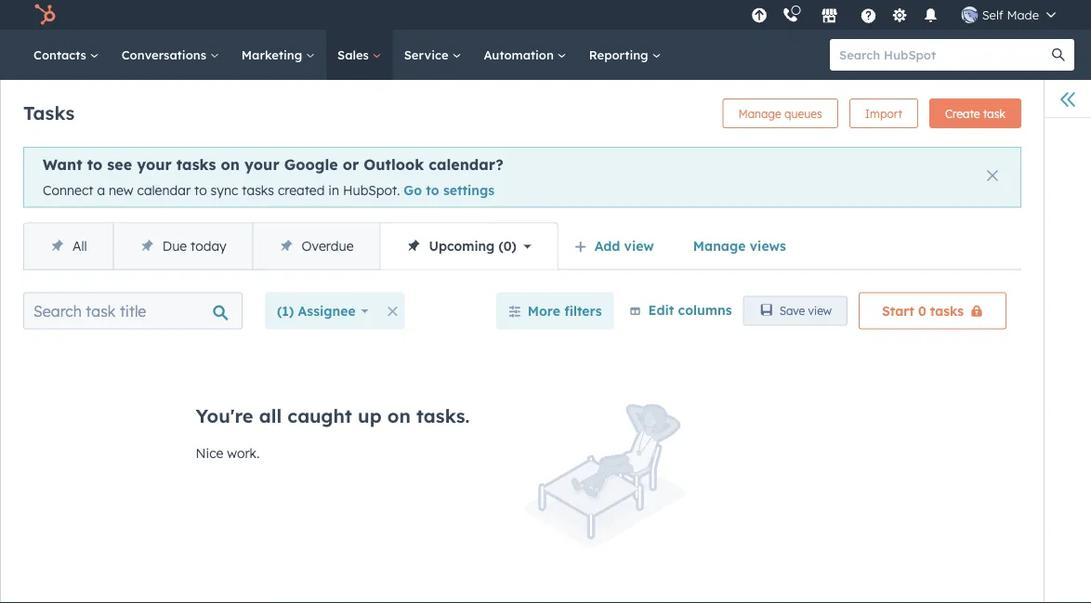 Task type: locate. For each thing, give the bounding box(es) containing it.
calling icon image
[[782, 7, 799, 24]]

all
[[72, 238, 87, 254]]

view inside popup button
[[624, 238, 654, 254]]

hubspot.
[[343, 182, 400, 198]]

to
[[87, 155, 102, 174], [194, 182, 207, 198], [426, 182, 439, 198]]

want
[[43, 155, 82, 174]]

all link
[[24, 224, 113, 269]]

tasks.
[[416, 404, 470, 427]]

0 horizontal spatial your
[[137, 155, 172, 174]]

your up created
[[245, 155, 279, 174]]

or
[[343, 155, 359, 174]]

want to see your tasks on your google or outlook calendar? alert
[[23, 147, 1021, 208]]

2 horizontal spatial tasks
[[930, 303, 964, 319]]

see
[[107, 155, 132, 174]]

settings image
[[892, 8, 908, 25]]

create
[[945, 106, 980, 120]]

search button
[[1043, 39, 1074, 71]]

1 vertical spatial view
[[808, 304, 832, 318]]

add view
[[595, 238, 654, 254]]

upcoming
[[429, 238, 495, 254]]

task
[[983, 106, 1006, 120]]

assignee
[[298, 303, 356, 319]]

1 vertical spatial 0
[[918, 303, 926, 319]]

hubspot image
[[33, 4, 56, 26]]

0 vertical spatial manage
[[738, 106, 781, 120]]

1 horizontal spatial tasks
[[242, 182, 274, 198]]

1 horizontal spatial your
[[245, 155, 279, 174]]

on inside want to see your tasks on your google or outlook calendar? connect a new calendar to sync tasks created in hubspot. go to settings
[[221, 155, 240, 174]]

save view button
[[743, 296, 848, 326]]

2 vertical spatial tasks
[[930, 303, 964, 319]]

upgrade image
[[751, 8, 768, 25]]

tasks right "start"
[[930, 303, 964, 319]]

1 horizontal spatial on
[[387, 404, 411, 427]]

view right the save
[[808, 304, 832, 318]]

calling icon button
[[775, 3, 806, 27]]

close image
[[987, 170, 998, 181]]

automation
[[484, 47, 557, 62]]

google
[[284, 155, 338, 174]]

0 vertical spatial 0
[[503, 238, 512, 254]]

manage
[[738, 106, 781, 120], [693, 238, 746, 254]]

2 horizontal spatial to
[[426, 182, 439, 198]]

0 horizontal spatial on
[[221, 155, 240, 174]]

on up sync at the left top
[[221, 155, 240, 174]]

(1) assignee button
[[265, 292, 381, 330]]

created
[[278, 182, 325, 198]]

2 your from the left
[[245, 155, 279, 174]]

view inside button
[[808, 304, 832, 318]]

view right add
[[624, 238, 654, 254]]

your
[[137, 155, 172, 174], [245, 155, 279, 174]]

1 your from the left
[[137, 155, 172, 174]]

sync
[[211, 182, 238, 198]]

notifications button
[[915, 0, 947, 30]]

nice
[[196, 445, 223, 461]]

your up calendar
[[137, 155, 172, 174]]

manage views link
[[681, 227, 798, 265]]

self made
[[982, 7, 1039, 22]]

tasks up sync at the left top
[[176, 155, 216, 174]]

navigation
[[23, 223, 558, 270]]

hubspot link
[[22, 4, 70, 26]]

1 horizontal spatial to
[[194, 182, 207, 198]]

to right go
[[426, 182, 439, 198]]

1 horizontal spatial view
[[808, 304, 832, 318]]

to left sync at the left top
[[194, 182, 207, 198]]

automation link
[[473, 30, 578, 80]]

on
[[221, 155, 240, 174], [387, 404, 411, 427]]

more
[[528, 303, 560, 319]]

(1)
[[277, 303, 294, 319]]

0 vertical spatial on
[[221, 155, 240, 174]]

manage left views
[[693, 238, 746, 254]]

0 horizontal spatial 0
[[503, 238, 512, 254]]

manage for manage queues
[[738, 106, 781, 120]]

0 horizontal spatial view
[[624, 238, 654, 254]]

manage inside tasks banner
[[738, 106, 781, 120]]

to left see
[[87, 155, 102, 174]]

want to see your tasks on your google or outlook calendar? connect a new calendar to sync tasks created in hubspot. go to settings
[[43, 155, 504, 198]]

all
[[259, 404, 282, 427]]

start 0 tasks
[[882, 303, 964, 319]]

1 vertical spatial manage
[[693, 238, 746, 254]]

overdue
[[302, 238, 354, 254]]

connect
[[43, 182, 93, 198]]

view for add view
[[624, 238, 654, 254]]

tasks inside start 0 tasks button
[[930, 303, 964, 319]]

overdue link
[[252, 224, 380, 269]]

0 horizontal spatial tasks
[[176, 155, 216, 174]]

0 vertical spatial view
[[624, 238, 654, 254]]

self made menu
[[746, 0, 1069, 30]]

queues
[[785, 106, 822, 120]]

tasks banner
[[23, 93, 1021, 128]]

manage left the queues
[[738, 106, 781, 120]]

sales link
[[326, 30, 393, 80]]

view
[[624, 238, 654, 254], [808, 304, 832, 318]]

0 right 'upcoming' at the left top of page
[[503, 238, 512, 254]]

0 right "start"
[[918, 303, 926, 319]]

service link
[[393, 30, 473, 80]]

contacts link
[[22, 30, 110, 80]]

on right the up
[[387, 404, 411, 427]]

tasks right sync at the left top
[[242, 182, 274, 198]]

manage for manage views
[[693, 238, 746, 254]]

today
[[191, 238, 226, 254]]

edit columns button
[[629, 299, 732, 322]]

0
[[503, 238, 512, 254], [918, 303, 926, 319]]

Search HubSpot search field
[[830, 39, 1058, 71]]

0 horizontal spatial to
[[87, 155, 102, 174]]

1 horizontal spatial 0
[[918, 303, 926, 319]]

tasks
[[23, 101, 75, 124]]

conversations
[[121, 47, 210, 62]]



Task type: describe. For each thing, give the bounding box(es) containing it.
sales
[[337, 47, 372, 62]]

ruby anderson image
[[962, 7, 978, 23]]

save view
[[779, 304, 832, 318]]

calendar?
[[429, 155, 504, 174]]

create task link
[[929, 99, 1021, 128]]

settings
[[443, 182, 495, 198]]

save
[[779, 304, 805, 318]]

edit
[[648, 301, 674, 318]]

in
[[328, 182, 339, 198]]

)
[[512, 238, 517, 254]]

upgrade link
[[748, 5, 771, 25]]

start 0 tasks button
[[859, 292, 1007, 330]]

manage queues
[[738, 106, 822, 120]]

filters
[[564, 303, 602, 319]]

outlook
[[364, 155, 424, 174]]

more filters
[[528, 303, 602, 319]]

upcoming ( 0 )
[[429, 238, 517, 254]]

due today link
[[113, 224, 252, 269]]

due
[[162, 238, 187, 254]]

marketing link
[[230, 30, 326, 80]]

1 vertical spatial tasks
[[242, 182, 274, 198]]

start
[[882, 303, 914, 319]]

go to settings link
[[404, 182, 495, 198]]

caught
[[287, 404, 352, 427]]

more filters link
[[496, 292, 614, 330]]

conversations link
[[110, 30, 230, 80]]

up
[[358, 404, 382, 427]]

0 vertical spatial tasks
[[176, 155, 216, 174]]

self
[[982, 7, 1004, 22]]

new
[[109, 182, 133, 198]]

views
[[750, 238, 786, 254]]

contacts
[[33, 47, 90, 62]]

(
[[499, 238, 503, 254]]

nice work.
[[196, 445, 260, 461]]

edit columns
[[648, 301, 732, 318]]

marketplaces image
[[821, 8, 838, 25]]

go
[[404, 182, 422, 198]]

calendar
[[137, 182, 191, 198]]

settings link
[[888, 5, 912, 25]]

help button
[[853, 0, 885, 30]]

create task
[[945, 106, 1006, 120]]

notifications image
[[923, 8, 939, 25]]

columns
[[678, 301, 732, 318]]

1 vertical spatial on
[[387, 404, 411, 427]]

manage queues link
[[723, 99, 838, 128]]

marketing
[[241, 47, 306, 62]]

self made button
[[951, 0, 1067, 30]]

you're
[[196, 404, 253, 427]]

you're all caught up on tasks.
[[196, 404, 470, 427]]

add view button
[[562, 227, 670, 265]]

marketplaces button
[[810, 0, 849, 30]]

import
[[865, 106, 902, 120]]

manage views
[[693, 238, 786, 254]]

reporting link
[[578, 30, 672, 80]]

(1) assignee
[[277, 303, 356, 319]]

service
[[404, 47, 452, 62]]

work.
[[227, 445, 260, 461]]

due today
[[162, 238, 226, 254]]

add
[[595, 238, 620, 254]]

0 inside button
[[918, 303, 926, 319]]

made
[[1007, 7, 1039, 22]]

navigation containing all
[[23, 223, 558, 270]]

reporting
[[589, 47, 652, 62]]

search image
[[1052, 48, 1065, 61]]

help image
[[860, 8, 877, 25]]

import link
[[849, 99, 918, 128]]

a
[[97, 182, 105, 198]]

view for save view
[[808, 304, 832, 318]]

Search task title search field
[[23, 292, 243, 330]]



Task type: vqa. For each thing, say whether or not it's contained in the screenshot.
left VIEW
yes



